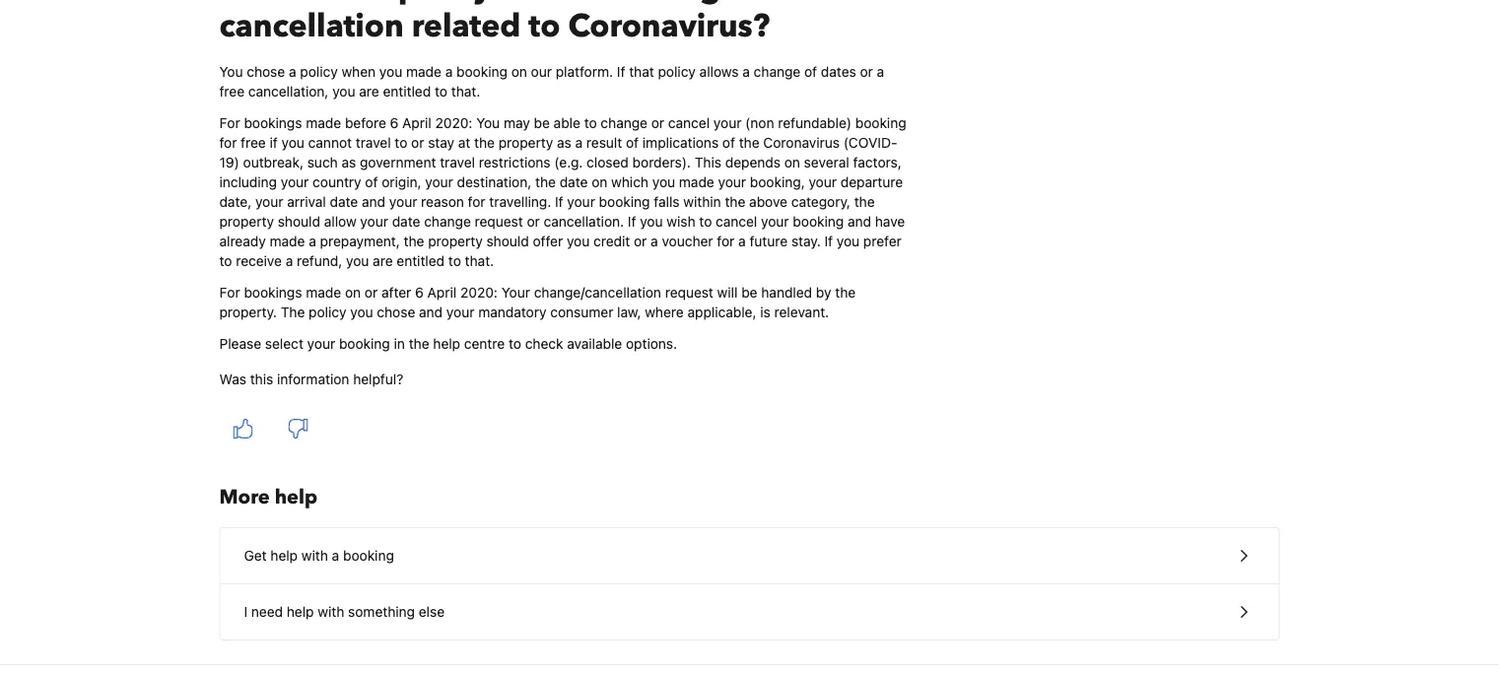 Task type: locate. For each thing, give the bounding box(es) containing it.
1 horizontal spatial 6
[[415, 284, 424, 301]]

i need help with something else
[[244, 604, 445, 620]]

to inside you chose a policy when you made a booking on our platform. if that policy allows a change of dates or a free cancellation, you are entitled to that.
[[435, 83, 448, 100]]

1 vertical spatial for
[[219, 284, 240, 301]]

1 vertical spatial is
[[761, 304, 771, 320]]

you inside the for bookings made on or after 6 april 2020: your change/cancellation request will be handled by the property. the policy you chose and your mandatory consumer law, where applicable, is relevant.
[[350, 304, 373, 320]]

falls
[[654, 194, 680, 210]]

1 vertical spatial are
[[373, 253, 393, 269]]

2020: left your
[[461, 284, 498, 301]]

are down the 'prepayment,'
[[373, 253, 393, 269]]

0 vertical spatial april
[[402, 115, 432, 131]]

made inside you chose a policy when you made a booking on our platform. if that policy allows a change of dates or a free cancellation, you are entitled to that.
[[406, 64, 442, 80]]

1 vertical spatial as
[[342, 154, 356, 171]]

change inside you chose a policy when you made a booking on our platform. if that policy allows a change of dates or a free cancellation, you are entitled to that.
[[754, 64, 801, 80]]

chose down the after
[[377, 304, 415, 320]]

for inside for bookings made before 6 april 2020: you may be able to change or cancel your (non refundable) booking for free if you cannot travel to or stay at the property as a result of implications of the coronavirus (covid- 19) outbreak, such as government travel restrictions (e.g. closed borders). this depends on several factors, including your country of origin, your destination, the date on which you made your booking, your departure date, your arrival date and your reason for travelling. if your booking falls within the above category, the property should allow your date change request or cancellation. if you wish to cancel your booking and have already made a prepayment, the property should offer you credit or a voucher for a future stay. if you prefer to receive a refund, you are entitled to that.
[[219, 115, 240, 131]]

1 vertical spatial be
[[742, 284, 758, 301]]

allow
[[324, 213, 357, 230]]

1 vertical spatial cancel
[[716, 213, 758, 230]]

are down when
[[359, 83, 379, 100]]

if left the that
[[617, 64, 626, 80]]

the right in
[[409, 336, 430, 352]]

booking down which
[[599, 194, 650, 210]]

our
[[531, 64, 552, 80]]

your left (non
[[714, 115, 742, 131]]

on
[[511, 64, 527, 80], [785, 154, 801, 171], [592, 174, 608, 190], [345, 284, 361, 301]]

bookings up if
[[244, 115, 302, 131]]

cancellation.
[[544, 213, 624, 230]]

1 vertical spatial 2020:
[[461, 284, 498, 301]]

have
[[876, 213, 905, 230]]

check
[[525, 336, 564, 352]]

0 vertical spatial is
[[308, 0, 333, 8]]

is down handled
[[761, 304, 771, 320]]

booking inside you chose a policy when you made a booking on our platform. if that policy allows a change of dates or a free cancellation, you are entitled to that.
[[457, 64, 508, 80]]

of inside you chose a policy when you made a booking on our platform. if that policy allows a change of dates or a free cancellation, you are entitled to that.
[[805, 64, 818, 80]]

1 horizontal spatial cancel
[[716, 213, 758, 230]]

you
[[380, 64, 403, 80], [333, 83, 356, 100], [282, 135, 305, 151], [653, 174, 676, 190], [640, 213, 663, 230], [567, 233, 590, 249], [837, 233, 860, 249], [346, 253, 369, 269], [350, 304, 373, 320]]

1 vertical spatial travel
[[440, 154, 475, 171]]

receive
[[236, 253, 282, 269]]

a up i need help with something else at the bottom of page
[[332, 548, 339, 564]]

are inside for bookings made before 6 april 2020: you may be able to change or cancel your (non refundable) booking for free if you cannot travel to or stay at the property as a result of implications of the coronavirus (covid- 19) outbreak, such as government travel restrictions (e.g. closed borders). this depends on several factors, including your country of origin, your destination, the date on which you made your booking, your departure date, your arrival date and your reason for travelling. if your booking falls within the above category, the property should allow your date change request or cancellation. if you wish to cancel your booking and have already made a prepayment, the property should offer you credit or a voucher for a future stay. if you prefer to receive a refund, you are entitled to that.
[[373, 253, 393, 269]]

the
[[341, 0, 391, 8], [474, 135, 495, 151], [739, 135, 760, 151], [536, 174, 556, 190], [725, 194, 746, 210], [855, 194, 875, 210], [404, 233, 424, 249], [836, 284, 856, 301], [409, 336, 430, 352]]

for for for bookings made before 6 april 2020: you may be able to change or cancel your (non refundable) booking for free if you cannot travel to or stay at the property as a result of implications of the coronavirus (covid- 19) outbreak, such as government travel restrictions (e.g. closed borders). this depends on several factors, including your country of origin, your destination, the date on which you made your booking, your departure date, your arrival date and your reason for travelling. if your booking falls within the above category, the property should allow your date change request or cancellation. if you wish to cancel your booking and have already made a prepayment, the property should offer you credit or a voucher for a future stay. if you prefer to receive a refund, you are entitled to that.
[[219, 115, 240, 131]]

date down (e.g. at the top left
[[560, 174, 588, 190]]

you
[[219, 64, 243, 80], [476, 115, 500, 131]]

2020: inside the for bookings made on or after 6 april 2020: your change/cancellation request will be handled by the property. the policy you chose and your mandatory consumer law, where applicable, is relevant.
[[461, 284, 498, 301]]

closed
[[587, 154, 629, 171]]

help right more
[[275, 484, 318, 511]]

booking down the related
[[457, 64, 508, 80]]

2 horizontal spatial and
[[848, 213, 872, 230]]

i
[[244, 604, 248, 620]]

on inside the for bookings made on or after 6 april 2020: your change/cancellation request will be handled by the property. the policy you chose and your mandatory consumer law, where applicable, is relevant.
[[345, 284, 361, 301]]

april inside for bookings made before 6 april 2020: you may be able to change or cancel your (non refundable) booking for free if you cannot travel to or stay at the property as a result of implications of the coronavirus (covid- 19) outbreak, such as government travel restrictions (e.g. closed borders). this depends on several factors, including your country of origin, your destination, the date on which you made your booking, your departure date, your arrival date and your reason for travelling. if your booking falls within the above category, the property should allow your date change request or cancellation. if you wish to cancel your booking and have already made a prepayment, the property should offer you credit or a voucher for a future stay. if you prefer to receive a refund, you are entitled to that.
[[402, 115, 432, 131]]

on inside you chose a policy when you made a booking on our platform. if that policy allows a change of dates or a free cancellation, you are entitled to that.
[[511, 64, 527, 80]]

0 vertical spatial be
[[534, 115, 550, 131]]

0 vertical spatial cancel
[[668, 115, 710, 131]]

travel down before
[[356, 135, 391, 151]]

bookings for policy
[[244, 284, 302, 301]]

destination,
[[457, 174, 532, 190]]

0 vertical spatial should
[[278, 213, 320, 230]]

the inside the for bookings made on or after 6 april 2020: your change/cancellation request will be handled by the property. the policy you chose and your mandatory consumer law, where applicable, is relevant.
[[836, 284, 856, 301]]

policy
[[398, 0, 492, 8], [300, 64, 338, 80], [658, 64, 696, 80], [309, 304, 347, 320]]

0 vertical spatial 2020:
[[435, 115, 473, 131]]

april up stay
[[402, 115, 432, 131]]

travelling.
[[489, 194, 552, 210]]

for up 19)
[[219, 115, 240, 131]]

or inside what is the policy for date change or cancellation related to coronavirus?
[[748, 0, 781, 8]]

2020: inside for bookings made before 6 april 2020: you may be able to change or cancel your (non refundable) booking for free if you cannot travel to or stay at the property as a result of implications of the coronavirus (covid- 19) outbreak, such as government travel restrictions (e.g. closed borders). this depends on several factors, including your country of origin, your destination, the date on which you made your booking, your departure date, your arrival date and your reason for travelling. if your booking falls within the above category, the property should allow your date change request or cancellation. if you wish to cancel your booking and have already made a prepayment, the property should offer you credit or a voucher for a future stay. if you prefer to receive a refund, you are entitled to that.
[[435, 115, 473, 131]]

your
[[714, 115, 742, 131], [281, 174, 309, 190], [425, 174, 453, 190], [718, 174, 747, 190], [809, 174, 837, 190], [255, 194, 284, 210], [389, 194, 418, 210], [567, 194, 596, 210], [360, 213, 388, 230], [761, 213, 789, 230], [447, 304, 475, 320], [307, 336, 335, 352]]

1 horizontal spatial and
[[419, 304, 443, 320]]

booking up something
[[343, 548, 394, 564]]

bookings inside the for bookings made on or after 6 april 2020: your change/cancellation request will be handled by the property. the policy you chose and your mandatory consumer law, where applicable, is relevant.
[[244, 284, 302, 301]]

outbreak,
[[243, 154, 304, 171]]

free left if
[[241, 135, 266, 151]]

0 horizontal spatial is
[[308, 0, 333, 8]]

and down origin,
[[362, 194, 386, 210]]

1 vertical spatial chose
[[377, 304, 415, 320]]

bookings up the
[[244, 284, 302, 301]]

2 horizontal spatial property
[[499, 135, 553, 151]]

else
[[419, 604, 445, 620]]

free left cancellation,
[[219, 83, 245, 100]]

to down reason
[[449, 253, 461, 269]]

you left may at the left
[[476, 115, 500, 131]]

1 vertical spatial request
[[665, 284, 714, 301]]

that. up mandatory
[[465, 253, 494, 269]]

a up (e.g. at the top left
[[575, 135, 583, 151]]

1 vertical spatial free
[[241, 135, 266, 151]]

1 horizontal spatial be
[[742, 284, 758, 301]]

you right if
[[282, 135, 305, 151]]

1 vertical spatial you
[[476, 115, 500, 131]]

0 vertical spatial property
[[499, 135, 553, 151]]

1 horizontal spatial request
[[665, 284, 714, 301]]

0 horizontal spatial you
[[219, 64, 243, 80]]

be
[[534, 115, 550, 131], [742, 284, 758, 301]]

stay.
[[792, 233, 821, 249]]

0 vertical spatial request
[[475, 213, 523, 230]]

a down the related
[[445, 64, 453, 80]]

date up allow
[[330, 194, 358, 210]]

2 vertical spatial property
[[428, 233, 483, 249]]

your up please select your booking in the help centre to check available options.
[[447, 304, 475, 320]]

and up prefer
[[848, 213, 872, 230]]

6 inside the for bookings made on or after 6 april 2020: your change/cancellation request will be handled by the property. the policy you chose and your mandatory consumer law, where applicable, is relevant.
[[415, 284, 424, 301]]

2020: up at at top
[[435, 115, 473, 131]]

made
[[406, 64, 442, 80], [306, 115, 341, 131], [679, 174, 715, 190], [270, 233, 305, 249], [306, 284, 341, 301]]

1 for from the top
[[219, 115, 240, 131]]

as down able
[[557, 135, 572, 151]]

0 horizontal spatial cancel
[[668, 115, 710, 131]]

by
[[816, 284, 832, 301]]

made down refund,
[[306, 284, 341, 301]]

reason
[[421, 194, 464, 210]]

0 horizontal spatial be
[[534, 115, 550, 131]]

1 vertical spatial and
[[848, 213, 872, 230]]

made up receive
[[270, 233, 305, 249]]

which
[[612, 174, 649, 190]]

you down the 'prepayment,'
[[346, 253, 369, 269]]

0 vertical spatial for
[[219, 115, 240, 131]]

prefer
[[864, 233, 902, 249]]

of
[[805, 64, 818, 80], [626, 135, 639, 151], [723, 135, 736, 151], [365, 174, 378, 190]]

change up the allows
[[628, 0, 740, 8]]

of left origin,
[[365, 174, 378, 190]]

0 horizontal spatial request
[[475, 213, 523, 230]]

if inside you chose a policy when you made a booking on our platform. if that policy allows a change of dates or a free cancellation, you are entitled to that.
[[617, 64, 626, 80]]

chose up cancellation,
[[247, 64, 285, 80]]

be right will
[[742, 284, 758, 301]]

request inside the for bookings made on or after 6 april 2020: your change/cancellation request will be handled by the property. the policy you chose and your mandatory consumer law, where applicable, is relevant.
[[665, 284, 714, 301]]

your up cancellation.
[[567, 194, 596, 210]]

0 horizontal spatial 6
[[390, 115, 399, 131]]

1 vertical spatial bookings
[[244, 284, 302, 301]]

booking
[[457, 64, 508, 80], [856, 115, 907, 131], [599, 194, 650, 210], [793, 213, 844, 230], [339, 336, 390, 352], [343, 548, 394, 564]]

is
[[308, 0, 333, 8], [761, 304, 771, 320]]

of left dates
[[805, 64, 818, 80]]

you inside you chose a policy when you made a booking on our platform. if that policy allows a change of dates or a free cancellation, you are entitled to that.
[[219, 64, 243, 80]]

0 vertical spatial 6
[[390, 115, 399, 131]]

april right the after
[[428, 284, 457, 301]]

or
[[748, 0, 781, 8], [860, 64, 874, 80], [652, 115, 665, 131], [411, 135, 424, 151], [527, 213, 540, 230], [634, 233, 647, 249], [365, 284, 378, 301]]

1 vertical spatial entitled
[[397, 253, 445, 269]]

travel down at at top
[[440, 154, 475, 171]]

change up (non
[[754, 64, 801, 80]]

property
[[499, 135, 553, 151], [219, 213, 274, 230], [428, 233, 483, 249]]

change
[[628, 0, 740, 8], [754, 64, 801, 80], [601, 115, 648, 131], [424, 213, 471, 230]]

a up refund,
[[309, 233, 316, 249]]

for inside the for bookings made on or after 6 april 2020: your change/cancellation request will be handled by the property. the policy you chose and your mandatory consumer law, where applicable, is relevant.
[[219, 284, 240, 301]]

bookings inside for bookings made before 6 april 2020: you may be able to change or cancel your (non refundable) booking for free if you cannot travel to or stay at the property as a result of implications of the coronavirus (covid- 19) outbreak, such as government travel restrictions (e.g. closed borders). this depends on several factors, including your country of origin, your destination, the date on which you made your booking, your departure date, your arrival date and your reason for travelling. if your booking falls within the above category, the property should allow your date change request or cancellation. if you wish to cancel your booking and have already made a prepayment, the property should offer you credit or a voucher for a future stay. if you prefer to receive a refund, you are entitled to that.
[[244, 115, 302, 131]]

cannot
[[308, 135, 352, 151]]

1 vertical spatial property
[[219, 213, 274, 230]]

2 vertical spatial and
[[419, 304, 443, 320]]

the
[[281, 304, 305, 320]]

2020:
[[435, 115, 473, 131], [461, 284, 498, 301]]

is right what in the left top of the page
[[308, 0, 333, 8]]

entitled up the after
[[397, 253, 445, 269]]

property up already on the left top of the page
[[219, 213, 274, 230]]

6 right before
[[390, 115, 399, 131]]

the up depends
[[739, 135, 760, 151]]

on left our
[[511, 64, 527, 80]]

on left the after
[[345, 284, 361, 301]]

0 vertical spatial chose
[[247, 64, 285, 80]]

and inside the for bookings made on or after 6 april 2020: your change/cancellation request will be handled by the property. the policy you chose and your mandatory consumer law, where applicable, is relevant.
[[419, 304, 443, 320]]

0 vertical spatial bookings
[[244, 115, 302, 131]]

to
[[529, 5, 561, 48], [435, 83, 448, 100], [584, 115, 597, 131], [395, 135, 408, 151], [700, 213, 712, 230], [219, 253, 232, 269], [449, 253, 461, 269], [509, 336, 522, 352]]

as
[[557, 135, 572, 151], [342, 154, 356, 171]]

date
[[551, 0, 620, 8], [560, 174, 588, 190], [330, 194, 358, 210], [392, 213, 420, 230]]

your
[[502, 284, 530, 301]]

2 bookings from the top
[[244, 284, 302, 301]]

that.
[[451, 83, 481, 100], [465, 253, 494, 269]]

more help
[[219, 484, 318, 511]]

0 vertical spatial you
[[219, 64, 243, 80]]

should
[[278, 213, 320, 230], [487, 233, 529, 249]]

help right need
[[287, 604, 314, 620]]

1 vertical spatial 6
[[415, 284, 424, 301]]

need
[[251, 604, 283, 620]]

a right dates
[[877, 64, 885, 80]]

free
[[219, 83, 245, 100], [241, 135, 266, 151]]

should down 'arrival' on the top
[[278, 213, 320, 230]]

for down destination,
[[468, 194, 486, 210]]

for
[[499, 0, 543, 8], [219, 135, 237, 151], [468, 194, 486, 210], [717, 233, 735, 249]]

to up our
[[529, 5, 561, 48]]

policy inside the for bookings made on or after 6 april 2020: your change/cancellation request will be handled by the property. the policy you chose and your mandatory consumer law, where applicable, is relevant.
[[309, 304, 347, 320]]

1 vertical spatial with
[[318, 604, 345, 620]]

is inside the for bookings made on or after 6 april 2020: your change/cancellation request will be handled by the property. the policy you chose and your mandatory consumer law, where applicable, is relevant.
[[761, 304, 771, 320]]

your up information
[[307, 336, 335, 352]]

1 horizontal spatial travel
[[440, 154, 475, 171]]

a up cancellation,
[[289, 64, 296, 80]]

i need help with something else button
[[220, 585, 1279, 640]]

bookings for for
[[244, 115, 302, 131]]

april inside the for bookings made on or after 6 april 2020: your change/cancellation request will be handled by the property. the policy you chose and your mandatory consumer law, where applicable, is relevant.
[[428, 284, 457, 301]]

0 vertical spatial entitled
[[383, 83, 431, 100]]

wish
[[667, 213, 696, 230]]

that
[[629, 64, 655, 80]]

0 vertical spatial with
[[302, 548, 328, 564]]

in
[[394, 336, 405, 352]]

to up stay
[[435, 83, 448, 100]]

the right by
[[836, 284, 856, 301]]

april
[[402, 115, 432, 131], [428, 284, 457, 301]]

for
[[219, 115, 240, 131], [219, 284, 240, 301]]

borders).
[[633, 154, 691, 171]]

1 horizontal spatial you
[[476, 115, 500, 131]]

mandatory
[[478, 304, 547, 320]]

0 horizontal spatial travel
[[356, 135, 391, 151]]

result
[[587, 135, 623, 151]]

if
[[617, 64, 626, 80], [555, 194, 564, 210], [628, 213, 636, 230], [825, 233, 833, 249]]

be inside the for bookings made on or after 6 april 2020: your change/cancellation request will be handled by the property. the policy you chose and your mandatory consumer law, where applicable, is relevant.
[[742, 284, 758, 301]]

0 vertical spatial are
[[359, 83, 379, 100]]

0 horizontal spatial chose
[[247, 64, 285, 80]]

change down reason
[[424, 213, 471, 230]]

you inside for bookings made before 6 april 2020: you may be able to change or cancel your (non refundable) booking for free if you cannot travel to or stay at the property as a result of implications of the coronavirus (covid- 19) outbreak, such as government travel restrictions (e.g. closed borders). this depends on several factors, including your country of origin, your destination, the date on which you made your booking, your departure date, your arrival date and your reason for travelling. if your booking falls within the above category, the property should allow your date change request or cancellation. if you wish to cancel your booking and have already made a prepayment, the property should offer you credit or a voucher for a future stay. if you prefer to receive a refund, you are entitled to that.
[[476, 115, 500, 131]]

entitled up before
[[383, 83, 431, 100]]

1 horizontal spatial should
[[487, 233, 529, 249]]

1 horizontal spatial chose
[[377, 304, 415, 320]]

0 vertical spatial travel
[[356, 135, 391, 151]]

travel
[[356, 135, 391, 151], [440, 154, 475, 171]]

prepayment,
[[320, 233, 400, 249]]

or inside the for bookings made on or after 6 april 2020: your change/cancellation request will be handled by the property. the policy you chose and your mandatory consumer law, where applicable, is relevant.
[[365, 284, 378, 301]]

stay
[[428, 135, 455, 151]]

2 for from the top
[[219, 284, 240, 301]]

you down borders).
[[653, 174, 676, 190]]

after
[[382, 284, 412, 301]]

0 horizontal spatial property
[[219, 213, 274, 230]]

a right the allows
[[743, 64, 750, 80]]

factors,
[[853, 154, 902, 171]]

a inside button
[[332, 548, 339, 564]]

property down may at the left
[[499, 135, 553, 151]]

with left something
[[318, 604, 345, 620]]

to down within
[[700, 213, 712, 230]]

for up the property.
[[219, 284, 240, 301]]

chose
[[247, 64, 285, 80], [377, 304, 415, 320]]

law,
[[617, 304, 641, 320]]

platform.
[[556, 64, 613, 80]]

1 vertical spatial april
[[428, 284, 457, 301]]

0 vertical spatial as
[[557, 135, 572, 151]]

0 vertical spatial free
[[219, 83, 245, 100]]

a
[[289, 64, 296, 80], [445, 64, 453, 80], [743, 64, 750, 80], [877, 64, 885, 80], [575, 135, 583, 151], [309, 233, 316, 249], [651, 233, 658, 249], [739, 233, 746, 249], [286, 253, 293, 269], [332, 548, 339, 564]]

for inside what is the policy for date change or cancellation related to coronavirus?
[[499, 0, 543, 8]]

0 horizontal spatial as
[[342, 154, 356, 171]]

(non
[[746, 115, 775, 131]]

and up please select your booking in the help centre to check available options.
[[419, 304, 443, 320]]

entitled inside you chose a policy when you made a booking on our platform. if that policy allows a change of dates or a free cancellation, you are entitled to that.
[[383, 83, 431, 100]]

1 vertical spatial that.
[[465, 253, 494, 269]]

help
[[433, 336, 461, 352], [275, 484, 318, 511], [271, 548, 298, 564], [287, 604, 314, 620]]

date inside what is the policy for date change or cancellation related to coronavirus?
[[551, 0, 620, 8]]

0 vertical spatial that.
[[451, 83, 481, 100]]

1 bookings from the top
[[244, 115, 302, 131]]

for for for bookings made on or after 6 april 2020: your change/cancellation request will be handled by the property. the policy you chose and your mandatory consumer law, where applicable, is relevant.
[[219, 284, 240, 301]]

already
[[219, 233, 266, 249]]

that. up at at top
[[451, 83, 481, 100]]

with right the 'get'
[[302, 548, 328, 564]]

date,
[[219, 194, 252, 210]]

6 right the after
[[415, 284, 424, 301]]

0 horizontal spatial and
[[362, 194, 386, 210]]

1 horizontal spatial property
[[428, 233, 483, 249]]

the up when
[[341, 0, 391, 8]]

1 horizontal spatial is
[[761, 304, 771, 320]]

a left voucher
[[651, 233, 658, 249]]



Task type: describe. For each thing, give the bounding box(es) containing it.
including
[[219, 174, 277, 190]]

change up result at left
[[601, 115, 648, 131]]

made inside the for bookings made on or after 6 april 2020: your change/cancellation request will be handled by the property. the policy you chose and your mandatory consumer law, where applicable, is relevant.
[[306, 284, 341, 301]]

your up the category,
[[809, 174, 837, 190]]

please select your booking in the help centre to check available options.
[[219, 336, 678, 352]]

before
[[345, 115, 386, 131]]

dates
[[821, 64, 857, 80]]

what
[[219, 0, 301, 8]]

options.
[[626, 336, 678, 352]]

to inside what is the policy for date change or cancellation related to coronavirus?
[[529, 5, 561, 48]]

the right at at top
[[474, 135, 495, 151]]

your up the 'future'
[[761, 213, 789, 230]]

be inside for bookings made before 6 april 2020: you may be able to change or cancel your (non refundable) booking for free if you cannot travel to or stay at the property as a result of implications of the coronavirus (covid- 19) outbreak, such as government travel restrictions (e.g. closed borders). this depends on several factors, including your country of origin, your destination, the date on which you made your booking, your departure date, your arrival date and your reason for travelling. if your booking falls within the above category, the property should allow your date change request or cancellation. if you wish to cancel your booking and have already made a prepayment, the property should offer you credit or a voucher for a future stay. if you prefer to receive a refund, you are entitled to that.
[[534, 115, 550, 131]]

above
[[750, 194, 788, 210]]

coronavirus
[[764, 135, 840, 151]]

arrival
[[287, 194, 326, 210]]

information
[[277, 371, 349, 388]]

if up credit
[[628, 213, 636, 230]]

property.
[[219, 304, 277, 320]]

is inside what is the policy for date change or cancellation related to coronavirus?
[[308, 0, 333, 8]]

on down closed
[[592, 174, 608, 190]]

country
[[313, 174, 362, 190]]

restrictions
[[479, 154, 551, 171]]

on down coronavirus
[[785, 154, 801, 171]]

credit
[[594, 233, 630, 249]]

handled
[[762, 284, 813, 301]]

(e.g.
[[555, 154, 583, 171]]

this
[[250, 371, 273, 388]]

for right voucher
[[717, 233, 735, 249]]

the down (e.g. at the top left
[[536, 174, 556, 190]]

request inside for bookings made before 6 april 2020: you may be able to change or cancel your (non refundable) booking for free if you cannot travel to or stay at the property as a result of implications of the coronavirus (covid- 19) outbreak, such as government travel restrictions (e.g. closed borders). this depends on several factors, including your country of origin, your destination, the date on which you made your booking, your departure date, your arrival date and your reason for travelling. if your booking falls within the above category, the property should allow your date change request or cancellation. if you wish to cancel your booking and have already made a prepayment, the property should offer you credit or a voucher for a future stay. if you prefer to receive a refund, you are entitled to that.
[[475, 213, 523, 230]]

the inside what is the policy for date change or cancellation related to coronavirus?
[[341, 0, 391, 8]]

the right within
[[725, 194, 746, 210]]

several
[[804, 154, 850, 171]]

able
[[554, 115, 581, 131]]

implications
[[643, 135, 719, 151]]

get help with a booking button
[[220, 529, 1279, 585]]

your up the 'prepayment,'
[[360, 213, 388, 230]]

for bookings made on or after 6 april 2020: your change/cancellation request will be handled by the property. the policy you chose and your mandatory consumer law, where applicable, is relevant.
[[219, 284, 856, 320]]

please
[[219, 336, 261, 352]]

booking up (covid-
[[856, 115, 907, 131]]

if
[[270, 135, 278, 151]]

for bookings made before 6 april 2020: you may be able to change or cancel your (non refundable) booking for free if you cannot travel to or stay at the property as a result of implications of the coronavirus (covid- 19) outbreak, such as government travel restrictions (e.g. closed borders). this depends on several factors, including your country of origin, your destination, the date on which you made your booking, your departure date, your arrival date and your reason for travelling. if your booking falls within the above category, the property should allow your date change request or cancellation. if you wish to cancel your booking and have already made a prepayment, the property should offer you credit or a voucher for a future stay. if you prefer to receive a refund, you are entitled to that.
[[219, 115, 907, 269]]

the down reason
[[404, 233, 424, 249]]

consumer
[[551, 304, 614, 320]]

made up within
[[679, 174, 715, 190]]

future
[[750, 233, 788, 249]]

refund,
[[297, 253, 342, 269]]

0 vertical spatial and
[[362, 194, 386, 210]]

will
[[718, 284, 738, 301]]

allows
[[700, 64, 739, 80]]

chose inside the for bookings made on or after 6 april 2020: your change/cancellation request will be handled by the property. the policy you chose and your mandatory consumer law, where applicable, is relevant.
[[377, 304, 415, 320]]

more
[[219, 484, 270, 511]]

policy inside what is the policy for date change or cancellation related to coronavirus?
[[398, 0, 492, 8]]

get help with a booking
[[244, 548, 394, 564]]

chose inside you chose a policy when you made a booking on our platform. if that policy allows a change of dates or a free cancellation, you are entitled to that.
[[247, 64, 285, 80]]

category,
[[792, 194, 851, 210]]

a left refund,
[[286, 253, 293, 269]]

such
[[307, 154, 338, 171]]

to down already on the left top of the page
[[219, 253, 232, 269]]

cancellation,
[[248, 83, 329, 100]]

your down depends
[[718, 174, 747, 190]]

(covid-
[[844, 135, 898, 151]]

you down falls
[[640, 213, 663, 230]]

if right stay.
[[825, 233, 833, 249]]

your up reason
[[425, 174, 453, 190]]

centre
[[464, 336, 505, 352]]

you down cancellation.
[[567, 233, 590, 249]]

6 inside for bookings made before 6 april 2020: you may be able to change or cancel your (non refundable) booking for free if you cannot travel to or stay at the property as a result of implications of the coronavirus (covid- 19) outbreak, such as government travel restrictions (e.g. closed borders). this depends on several factors, including your country of origin, your destination, the date on which you made your booking, your departure date, your arrival date and your reason for travelling. if your booking falls within the above category, the property should allow your date change request or cancellation. if you wish to cancel your booking and have already made a prepayment, the property should offer you credit or a voucher for a future stay. if you prefer to receive a refund, you are entitled to that.
[[390, 115, 399, 131]]

19)
[[219, 154, 239, 171]]

was this information helpful?
[[219, 371, 404, 388]]

to up government
[[395, 135, 408, 151]]

or inside you chose a policy when you made a booking on our platform. if that policy allows a change of dates or a free cancellation, you are entitled to that.
[[860, 64, 874, 80]]

date down origin,
[[392, 213, 420, 230]]

departure
[[841, 174, 903, 190]]

to right able
[[584, 115, 597, 131]]

your down including
[[255, 194, 284, 210]]

that. inside you chose a policy when you made a booking on our platform. if that policy allows a change of dates or a free cancellation, you are entitled to that.
[[451, 83, 481, 100]]

entitled inside for bookings made before 6 april 2020: you may be able to change or cancel your (non refundable) booking for free if you cannot travel to or stay at the property as a result of implications of the coronavirus (covid- 19) outbreak, such as government travel restrictions (e.g. closed borders). this depends on several factors, including your country of origin, your destination, the date on which you made your booking, your departure date, your arrival date and your reason for travelling. if your booking falls within the above category, the property should allow your date change request or cancellation. if you wish to cancel your booking and have already made a prepayment, the property should offer you credit or a voucher for a future stay. if you prefer to receive a refund, you are entitled to that.
[[397, 253, 445, 269]]

within
[[684, 194, 722, 210]]

something
[[348, 604, 415, 620]]

this
[[695, 154, 722, 171]]

of up depends
[[723, 135, 736, 151]]

free inside for bookings made before 6 april 2020: you may be able to change or cancel your (non refundable) booking for free if you cannot travel to or stay at the property as a result of implications of the coronavirus (covid- 19) outbreak, such as government travel restrictions (e.g. closed borders). this depends on several factors, including your country of origin, your destination, the date on which you made your booking, your departure date, your arrival date and your reason for travelling. if your booking falls within the above category, the property should allow your date change request or cancellation. if you wish to cancel your booking and have already made a prepayment, the property should offer you credit or a voucher for a future stay. if you prefer to receive a refund, you are entitled to that.
[[241, 135, 266, 151]]

you chose a policy when you made a booking on our platform. if that policy allows a change of dates or a free cancellation, you are entitled to that.
[[219, 64, 885, 100]]

was
[[219, 371, 246, 388]]

refundable)
[[778, 115, 852, 131]]

your down origin,
[[389, 194, 418, 210]]

booking down the category,
[[793, 213, 844, 230]]

when
[[342, 64, 376, 80]]

select
[[265, 336, 304, 352]]

1 horizontal spatial as
[[557, 135, 572, 151]]

at
[[458, 135, 471, 151]]

voucher
[[662, 233, 714, 249]]

get
[[244, 548, 267, 564]]

what is the policy for date change or cancellation related to coronavirus?
[[219, 0, 781, 48]]

free inside you chose a policy when you made a booking on our platform. if that policy allows a change of dates or a free cancellation, you are entitled to that.
[[219, 83, 245, 100]]

related
[[412, 5, 521, 48]]

helpful?
[[353, 371, 404, 388]]

that. inside for bookings made before 6 april 2020: you may be able to change or cancel your (non refundable) booking for free if you cannot travel to or stay at the property as a result of implications of the coronavirus (covid- 19) outbreak, such as government travel restrictions (e.g. closed borders). this depends on several factors, including your country of origin, your destination, the date on which you made your booking, your departure date, your arrival date and your reason for travelling. if your booking falls within the above category, the property should allow your date change request or cancellation. if you wish to cancel your booking and have already made a prepayment, the property should offer you credit or a voucher for a future stay. if you prefer to receive a refund, you are entitled to that.
[[465, 253, 494, 269]]

booking,
[[750, 174, 805, 190]]

relevant.
[[775, 304, 829, 320]]

are inside you chose a policy when you made a booking on our platform. if that policy allows a change of dates or a free cancellation, you are entitled to that.
[[359, 83, 379, 100]]

offer
[[533, 233, 563, 249]]

to left check
[[509, 336, 522, 352]]

help right the 'get'
[[271, 548, 298, 564]]

for up 19)
[[219, 135, 237, 151]]

the down departure
[[855, 194, 875, 210]]

of right result at left
[[626, 135, 639, 151]]

a left the 'future'
[[739, 233, 746, 249]]

coronavirus?
[[568, 5, 770, 48]]

made up cannot
[[306, 115, 341, 131]]

where
[[645, 304, 684, 320]]

you right when
[[380, 64, 403, 80]]

your up 'arrival' on the top
[[281, 174, 309, 190]]

applicable,
[[688, 304, 757, 320]]

your inside the for bookings made on or after 6 april 2020: your change/cancellation request will be handled by the property. the policy you chose and your mandatory consumer law, where applicable, is relevant.
[[447, 304, 475, 320]]

change inside what is the policy for date change or cancellation related to coronavirus?
[[628, 0, 740, 8]]

you left prefer
[[837, 233, 860, 249]]

booking inside button
[[343, 548, 394, 564]]

if up cancellation.
[[555, 194, 564, 210]]

cancellation
[[219, 5, 404, 48]]

available
[[567, 336, 622, 352]]

may
[[504, 115, 530, 131]]

booking left in
[[339, 336, 390, 352]]

help left the centre
[[433, 336, 461, 352]]

0 horizontal spatial should
[[278, 213, 320, 230]]

government
[[360, 154, 436, 171]]

1 vertical spatial should
[[487, 233, 529, 249]]

you down when
[[333, 83, 356, 100]]



Task type: vqa. For each thing, say whether or not it's contained in the screenshot.
sell
no



